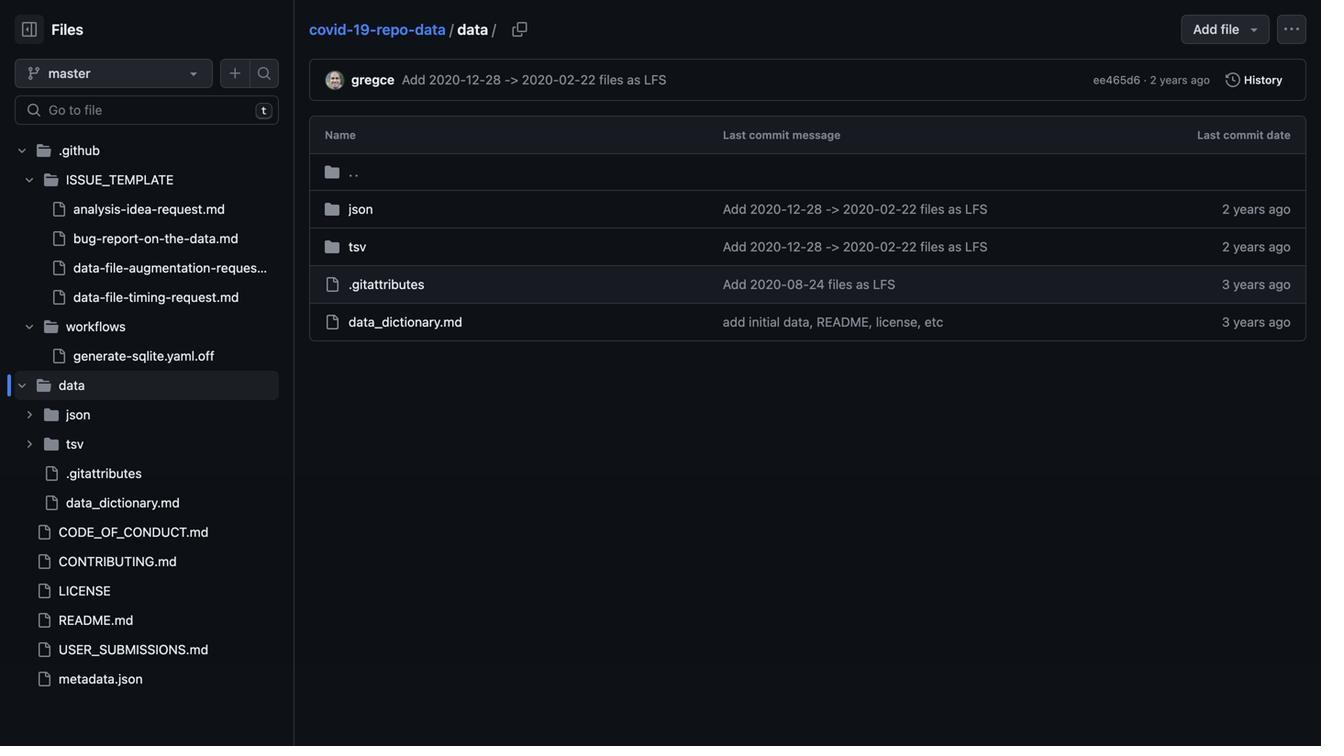 Task type: describe. For each thing, give the bounding box(es) containing it.
19-
[[353, 21, 377, 38]]

file- for augmentation-
[[105, 260, 129, 275]]

lfs for tsv
[[966, 239, 988, 254]]

bug-
[[73, 231, 102, 246]]

file image for .gitattributes
[[44, 466, 59, 481]]

add 2020-12-28 -> 2020-02-22 files as lfs for gregce
[[402, 72, 667, 87]]

22 for gregce
[[581, 72, 596, 87]]

report-
[[102, 231, 144, 246]]

analysis-idea-request.md
[[73, 201, 225, 217]]

request.md for timing-
[[171, 290, 239, 305]]

data-file-augmentation-request.md
[[73, 260, 284, 275]]

file directory fill image
[[44, 437, 59, 452]]

file
[[1221, 22, 1240, 37]]

file image for bug-report-on-the-data.md
[[51, 231, 66, 246]]

user_submissions.md
[[59, 642, 208, 657]]

.github tree item
[[15, 136, 284, 371]]

as for json
[[948, 201, 962, 217]]

analysis-
[[73, 201, 127, 217]]

years for .gitattributes
[[1234, 277, 1266, 292]]

ago for data_dictionary.md
[[1269, 314, 1291, 329]]

contributing.md
[[59, 554, 177, 569]]

file image for metadata.json
[[37, 672, 51, 687]]

file directory open fill image
[[37, 378, 51, 393]]

covid-
[[309, 21, 353, 38]]

workflows
[[66, 319, 126, 334]]

file image for data-file-timing-request.md
[[51, 290, 66, 305]]

draggable pane splitter slider
[[292, 0, 296, 746]]

lfs for json
[[966, 201, 988, 217]]

file image for data_dictionary.md
[[44, 496, 59, 510]]

> for gregce
[[511, 72, 519, 87]]

0 vertical spatial json
[[349, 201, 373, 217]]

- for tsv
[[826, 239, 832, 254]]

add inside popup button
[[1194, 22, 1218, 37]]

file directory fill image
[[44, 408, 59, 422]]

commit for message
[[749, 128, 790, 141]]

last commit date
[[1198, 128, 1291, 141]]

3 years ago for add 2020-08-24 files as lfs
[[1222, 277, 1291, 292]]

data- for data-file-timing-request.md
[[73, 290, 105, 305]]

request.md for augmentation-
[[216, 260, 284, 275]]

file image for contributing.md
[[37, 554, 51, 569]]

issue_template tree item
[[15, 165, 284, 312]]

ee465d6 link
[[1094, 72, 1141, 88]]

chevron down image for .github
[[17, 145, 28, 156]]

file image for generate-sqlite.yaml.off
[[51, 349, 66, 363]]

28 for gregce
[[486, 72, 501, 87]]

add
[[723, 314, 746, 329]]

files for json
[[921, 201, 945, 217]]

files for gregce
[[599, 72, 624, 87]]

.gitattributes link
[[349, 277, 425, 292]]

history
[[1245, 73, 1283, 86]]

add 2020-12-28 -> 2020-02-22 files as lfs for json
[[723, 201, 988, 217]]

> for tsv
[[832, 239, 840, 254]]

2 / from the left
[[492, 21, 496, 38]]

24
[[809, 277, 825, 292]]

chevron down image for data
[[17, 380, 28, 391]]

as for gregce
[[627, 72, 641, 87]]

chevron down image for workflows
[[24, 321, 35, 332]]

directory image for tsv
[[325, 240, 340, 254]]

sc 9kayk9 0 image
[[325, 165, 340, 179]]

·
[[1144, 73, 1147, 86]]

28 for tsv
[[807, 239, 822, 254]]

search image
[[27, 103, 41, 117]]

0 vertical spatial data_dictionary.md
[[349, 314, 462, 329]]

0 vertical spatial request.md
[[157, 201, 225, 217]]

idea-
[[127, 201, 157, 217]]

add 2020-12-28 -> 2020-02-22 files as lfs link for tsv
[[723, 239, 988, 254]]

add for gregce
[[402, 72, 426, 87]]

gregce image
[[326, 71, 344, 90]]

copy path image
[[513, 22, 528, 37]]

last commit message
[[723, 128, 841, 141]]

last for last commit date
[[1198, 128, 1221, 141]]

license,
[[876, 314, 922, 329]]

directory image for json
[[325, 202, 340, 217]]

1 horizontal spatial tsv
[[349, 239, 366, 254]]

add 2020-12-28 -> 2020-02-22 files as lfs link for json
[[723, 201, 988, 217]]

file image for user_submissions.md
[[37, 642, 51, 657]]

as for tsv
[[948, 239, 962, 254]]

the-
[[165, 231, 190, 246]]

3 years ago for add initial data, readme, license, etc
[[1222, 314, 1291, 329]]

2 years ago for json
[[1223, 201, 1291, 217]]

> for json
[[832, 201, 840, 217]]

ago for json
[[1269, 201, 1291, 217]]

add initial data, readme, license, etc
[[723, 314, 944, 329]]

add for tsv
[[723, 239, 747, 254]]

file image for code_of_conduct.md
[[37, 525, 51, 540]]

json inside data tree item
[[66, 407, 91, 422]]

ee465d6 · 2 years ago
[[1094, 73, 1211, 86]]

ago for tsv
[[1269, 239, 1291, 254]]

timing-
[[129, 290, 171, 305]]

02- for json
[[880, 201, 902, 217]]

t
[[261, 105, 267, 117]]

add initial data, readme, license, etc link
[[723, 314, 944, 329]]

files tree
[[15, 136, 284, 694]]

readme,
[[817, 314, 873, 329]]

data-file-timing-request.md
[[73, 290, 239, 305]]

12- for json
[[787, 201, 807, 217]]

years for data_dictionary.md
[[1234, 314, 1266, 329]]

master
[[48, 66, 91, 81]]

workflows tree item
[[15, 312, 279, 371]]

3 for add initial data, readme, license, etc
[[1222, 314, 1230, 329]]

file image for readme.md
[[37, 613, 51, 628]]

add 2020-12-28 -> 2020-02-22 files as lfs link for gregce
[[402, 72, 667, 87]]

code_of_conduct.md
[[59, 525, 209, 540]]

name
[[325, 128, 356, 141]]

chevron right image
[[24, 439, 35, 450]]



Task type: locate. For each thing, give the bounding box(es) containing it.
add 2020-12-28 -> 2020-02-22 files as lfs link up 24
[[723, 239, 988, 254]]

28
[[486, 72, 501, 87], [807, 201, 822, 217], [807, 239, 822, 254]]

2 group from the top
[[15, 195, 284, 312]]

1 vertical spatial 3 years ago
[[1222, 314, 1291, 329]]

2 vertical spatial file directory open fill image
[[44, 319, 59, 334]]

gregce link
[[352, 72, 395, 87]]

0 vertical spatial 12-
[[466, 72, 486, 87]]

search this repository image
[[257, 66, 272, 81]]

.gitattributes up data_dictionary.md link
[[349, 277, 425, 292]]

.github
[[59, 143, 100, 158]]

file image up workflows
[[51, 261, 66, 275]]

/ right repo-
[[450, 21, 454, 38]]

file image inside issue_template tree item
[[51, 261, 66, 275]]

file image
[[51, 261, 66, 275], [44, 466, 59, 481], [37, 584, 51, 598]]

history image
[[1226, 73, 1241, 87]]

request.md up the the-
[[157, 201, 225, 217]]

0 vertical spatial 22
[[581, 72, 596, 87]]

request.md
[[157, 201, 225, 217], [216, 260, 284, 275], [171, 290, 239, 305]]

last
[[723, 128, 746, 141], [1198, 128, 1221, 141]]

group containing analysis-idea-request.md
[[15, 195, 284, 312]]

0 horizontal spatial json
[[66, 407, 91, 422]]

2020-
[[429, 72, 466, 87], [522, 72, 559, 87], [750, 201, 787, 217], [843, 201, 880, 217], [750, 239, 787, 254], [843, 239, 880, 254], [750, 277, 787, 292]]

Go to file text field
[[49, 96, 248, 124]]

0 vertical spatial .gitattributes
[[349, 277, 425, 292]]

-
[[505, 72, 511, 87], [826, 201, 832, 217], [826, 239, 832, 254]]

json down the ..
[[349, 201, 373, 217]]

/
[[450, 21, 454, 38], [492, 21, 496, 38]]

request.md down data.md
[[216, 260, 284, 275]]

0 vertical spatial data-
[[73, 260, 105, 275]]

on-
[[144, 231, 165, 246]]

generate-sqlite.yaml.off
[[73, 348, 215, 363]]

.gitattributes inside data tree item
[[66, 466, 142, 481]]

data_dictionary.md down the .gitattributes link
[[349, 314, 462, 329]]

1 vertical spatial add 2020-12-28 -> 2020-02-22 files as lfs
[[723, 201, 988, 217]]

directory image
[[325, 202, 340, 217], [325, 240, 340, 254]]

commit left message
[[749, 128, 790, 141]]

readme.md
[[59, 613, 133, 628]]

add 2020-12-28 -> 2020-02-22 files as lfs link
[[402, 72, 667, 87], [723, 201, 988, 217], [723, 239, 988, 254]]

2 vertical spatial 02-
[[880, 239, 902, 254]]

08-
[[787, 277, 809, 292]]

2 vertical spatial 22
[[902, 239, 917, 254]]

1 vertical spatial 3
[[1222, 314, 1230, 329]]

1 vertical spatial 02-
[[880, 201, 902, 217]]

1 / from the left
[[450, 21, 454, 38]]

1 horizontal spatial data
[[415, 21, 446, 38]]

json
[[349, 201, 373, 217], [66, 407, 91, 422]]

lfs for gregce
[[644, 72, 667, 87]]

2 3 years ago from the top
[[1222, 314, 1291, 329]]

license
[[59, 583, 111, 598]]

1 vertical spatial tsv
[[66, 436, 84, 452]]

1 horizontal spatial /
[[492, 21, 496, 38]]

data right file directory open fill icon
[[59, 378, 85, 393]]

json right file directory fill image
[[66, 407, 91, 422]]

0 vertical spatial 2
[[1150, 73, 1157, 86]]

- for gregce
[[505, 72, 511, 87]]

chevron down image for issue_template
[[24, 174, 35, 185]]

0 vertical spatial tsv
[[349, 239, 366, 254]]

> down copy path icon
[[511, 72, 519, 87]]

1 horizontal spatial last
[[1198, 128, 1221, 141]]

.gitattributes up code_of_conduct.md at bottom left
[[66, 466, 142, 481]]

12- down .. link
[[787, 201, 807, 217]]

group for data
[[15, 165, 284, 371]]

2 for json
[[1223, 201, 1230, 217]]

etc
[[925, 314, 944, 329]]

directory image left tsv 'link'
[[325, 240, 340, 254]]

>
[[511, 72, 519, 87], [832, 201, 840, 217], [832, 239, 840, 254]]

tsv right file directory fill icon
[[66, 436, 84, 452]]

add for .gitattributes
[[723, 277, 747, 292]]

1 data- from the top
[[73, 260, 105, 275]]

add 2020-12-28 -> 2020-02-22 files as lfs link down .. link
[[723, 201, 988, 217]]

file image for data-file-augmentation-request.md
[[51, 261, 66, 275]]

issue_template
[[66, 172, 174, 187]]

2
[[1150, 73, 1157, 86], [1223, 201, 1230, 217], [1223, 239, 1230, 254]]

add file button
[[1182, 15, 1270, 44]]

2 vertical spatial file image
[[37, 584, 51, 598]]

0 vertical spatial 2 years ago
[[1223, 201, 1291, 217]]

directory image left json link
[[325, 202, 340, 217]]

1 2 years ago from the top
[[1223, 201, 1291, 217]]

file-
[[105, 260, 129, 275], [105, 290, 129, 305]]

1 3 years ago from the top
[[1222, 277, 1291, 292]]

as
[[627, 72, 641, 87], [948, 201, 962, 217], [948, 239, 962, 254], [856, 277, 870, 292]]

chevron down image
[[17, 145, 28, 156], [24, 174, 35, 185], [24, 321, 35, 332], [17, 380, 28, 391]]

files
[[599, 72, 624, 87], [921, 201, 945, 217], [921, 239, 945, 254], [828, 277, 853, 292]]

sqlite.yaml.off
[[132, 348, 215, 363]]

1 directory image from the top
[[325, 202, 340, 217]]

0 horizontal spatial data_dictionary.md
[[66, 495, 180, 510]]

2 2 years ago from the top
[[1223, 239, 1291, 254]]

data inside tree item
[[59, 378, 85, 393]]

file image left license on the bottom left of page
[[37, 584, 51, 598]]

file directory open fill image inside workflows tree item
[[44, 319, 59, 334]]

more options image
[[1285, 22, 1300, 37]]

data- for data-file-augmentation-request.md
[[73, 260, 105, 275]]

add 2020-12-28 -> 2020-02-22 files as lfs up 24
[[723, 239, 988, 254]]

data
[[415, 21, 446, 38], [458, 21, 488, 38], [59, 378, 85, 393]]

date
[[1267, 128, 1291, 141]]

group containing issue_template
[[15, 165, 284, 371]]

.. link
[[325, 162, 1291, 182]]

2 vertical spatial 12-
[[787, 239, 807, 254]]

years
[[1160, 73, 1188, 86], [1234, 201, 1266, 217], [1234, 239, 1266, 254], [1234, 277, 1266, 292], [1234, 314, 1266, 329]]

commit left date
[[1224, 128, 1264, 141]]

data tree item
[[15, 371, 279, 518]]

1 vertical spatial file-
[[105, 290, 129, 305]]

0 vertical spatial file image
[[51, 261, 66, 275]]

add file tooltip
[[220, 59, 250, 88]]

file directory open fill image left .github at the top left
[[37, 143, 51, 158]]

file directory open fill image for .github
[[37, 143, 51, 158]]

2 vertical spatial 28
[[807, 239, 822, 254]]

add 2020-08-24 files as lfs
[[723, 277, 896, 292]]

file image for license
[[37, 584, 51, 598]]

1 vertical spatial -
[[826, 201, 832, 217]]

add 2020-12-28 -> 2020-02-22 files as lfs down .. link
[[723, 201, 988, 217]]

12- for gregce
[[466, 72, 486, 87]]

message
[[793, 128, 841, 141]]

0 vertical spatial add 2020-12-28 -> 2020-02-22 files as lfs
[[402, 72, 667, 87]]

add 2020-12-28 -> 2020-02-22 files as lfs down copy path icon
[[402, 72, 667, 87]]

years for tsv
[[1234, 239, 1266, 254]]

data left copy path icon
[[458, 21, 488, 38]]

file directory open fill image down .github at the top left
[[44, 173, 59, 187]]

last for last commit message
[[723, 128, 746, 141]]

3
[[1222, 277, 1230, 292], [1222, 314, 1230, 329]]

add
[[1194, 22, 1218, 37], [402, 72, 426, 87], [723, 201, 747, 217], [723, 239, 747, 254], [723, 277, 747, 292]]

file directory open fill image for issue_template
[[44, 173, 59, 187]]

02-
[[559, 72, 581, 87], [880, 201, 902, 217], [880, 239, 902, 254]]

2 vertical spatial >
[[832, 239, 840, 254]]

- for json
[[826, 201, 832, 217]]

> down .. link
[[832, 201, 840, 217]]

data_dictionary.md up code_of_conduct.md at bottom left
[[66, 495, 180, 510]]

file- for timing-
[[105, 290, 129, 305]]

data,
[[784, 314, 814, 329]]

triangle down image
[[1247, 22, 1262, 37]]

1 horizontal spatial data_dictionary.md
[[349, 314, 462, 329]]

2 years ago for tsv
[[1223, 239, 1291, 254]]

3 for add 2020-08-24 files as lfs
[[1222, 277, 1230, 292]]

2 years ago
[[1223, 201, 1291, 217], [1223, 239, 1291, 254]]

0 vertical spatial directory image
[[325, 202, 340, 217]]

1 vertical spatial 2 years ago
[[1223, 239, 1291, 254]]

file directory open fill image left workflows
[[44, 319, 59, 334]]

2 directory image from the top
[[325, 240, 340, 254]]

chevron right image
[[24, 409, 35, 420]]

data.md
[[190, 231, 238, 246]]

1 vertical spatial >
[[832, 201, 840, 217]]

1 vertical spatial data-
[[73, 290, 105, 305]]

0 horizontal spatial /
[[450, 21, 454, 38]]

> up add 2020-08-24 files as lfs
[[832, 239, 840, 254]]

1 vertical spatial file directory open fill image
[[44, 173, 59, 187]]

2 vertical spatial request.md
[[171, 290, 239, 305]]

data-
[[73, 260, 105, 275], [73, 290, 105, 305]]

2 vertical spatial -
[[826, 239, 832, 254]]

commit
[[749, 128, 790, 141], [1224, 128, 1264, 141]]

/ left copy path icon
[[492, 21, 496, 38]]

0 horizontal spatial commit
[[749, 128, 790, 141]]

data right 19-
[[415, 21, 446, 38]]

bug-report-on-the-data.md
[[73, 231, 238, 246]]

add for json
[[723, 201, 747, 217]]

history link
[[1218, 67, 1291, 93]]

3 group from the top
[[15, 400, 279, 518]]

1 vertical spatial file image
[[44, 466, 59, 481]]

ago
[[1191, 73, 1211, 86], [1269, 201, 1291, 217], [1269, 239, 1291, 254], [1269, 277, 1291, 292], [1269, 314, 1291, 329]]

lfs
[[644, 72, 667, 87], [966, 201, 988, 217], [966, 239, 988, 254], [873, 277, 896, 292]]

last left date
[[1198, 128, 1221, 141]]

data- down bug-
[[73, 260, 105, 275]]

tsv inside group
[[66, 436, 84, 452]]

22 for json
[[902, 201, 917, 217]]

initial
[[749, 314, 780, 329]]

group for workflows
[[15, 195, 284, 312]]

tsv
[[349, 239, 366, 254], [66, 436, 84, 452]]

add 2020-08-24 files as lfs link
[[723, 277, 896, 292]]

0 horizontal spatial last
[[723, 128, 746, 141]]

files for tsv
[[921, 239, 945, 254]]

..
[[349, 164, 361, 179]]

add file image
[[228, 66, 243, 81]]

02- for tsv
[[880, 239, 902, 254]]

add file
[[1194, 22, 1240, 37]]

ago for .gitattributes
[[1269, 277, 1291, 292]]

tsv link
[[349, 239, 366, 254]]

28 for json
[[807, 201, 822, 217]]

2 vertical spatial add 2020-12-28 -> 2020-02-22 files as lfs link
[[723, 239, 988, 254]]

2 last from the left
[[1198, 128, 1221, 141]]

group
[[15, 165, 284, 371], [15, 195, 284, 312], [15, 400, 279, 518]]

02- for gregce
[[559, 72, 581, 87]]

1 vertical spatial .gitattributes
[[66, 466, 142, 481]]

1 horizontal spatial .gitattributes
[[349, 277, 425, 292]]

1 horizontal spatial commit
[[1224, 128, 1264, 141]]

0 vertical spatial 3 years ago
[[1222, 277, 1291, 292]]

gregce
[[352, 72, 395, 87]]

3 years ago
[[1222, 277, 1291, 292], [1222, 314, 1291, 329]]

12- for tsv
[[787, 239, 807, 254]]

add 2020-12-28 -> 2020-02-22 files as lfs link down copy path icon
[[402, 72, 667, 87]]

0 horizontal spatial .gitattributes
[[66, 466, 142, 481]]

files
[[51, 21, 83, 38]]

0 vertical spatial add 2020-12-28 -> 2020-02-22 files as lfs link
[[402, 72, 667, 87]]

request.md down data-file-augmentation-request.md
[[171, 290, 239, 305]]

metadata.json
[[59, 671, 143, 687]]

0 vertical spatial 02-
[[559, 72, 581, 87]]

2 data- from the top
[[73, 290, 105, 305]]

ee465d6
[[1094, 73, 1141, 86]]

file- up workflows
[[105, 290, 129, 305]]

2 vertical spatial 2
[[1223, 239, 1230, 254]]

group containing json
[[15, 400, 279, 518]]

master button
[[15, 59, 213, 88]]

1 vertical spatial 22
[[902, 201, 917, 217]]

1 vertical spatial add 2020-12-28 -> 2020-02-22 files as lfs link
[[723, 201, 988, 217]]

2 horizontal spatial data
[[458, 21, 488, 38]]

data- up workflows
[[73, 290, 105, 305]]

1 file- from the top
[[105, 260, 129, 275]]

data_dictionary.md
[[349, 314, 462, 329], [66, 495, 180, 510]]

1 vertical spatial request.md
[[216, 260, 284, 275]]

12-
[[466, 72, 486, 87], [787, 201, 807, 217], [787, 239, 807, 254]]

commit for date
[[1224, 128, 1264, 141]]

1 vertical spatial 28
[[807, 201, 822, 217]]

1 vertical spatial directory image
[[325, 240, 340, 254]]

0 vertical spatial file-
[[105, 260, 129, 275]]

file image
[[51, 202, 66, 217], [51, 231, 66, 246], [51, 290, 66, 305], [51, 349, 66, 363], [44, 496, 59, 510], [37, 525, 51, 540], [37, 554, 51, 569], [37, 613, 51, 628], [37, 642, 51, 657], [37, 672, 51, 687]]

file directory open fill image
[[37, 143, 51, 158], [44, 173, 59, 187], [44, 319, 59, 334]]

1 commit from the left
[[749, 128, 790, 141]]

git branch image
[[27, 66, 41, 81]]

0 vertical spatial >
[[511, 72, 519, 87]]

12- down covid-19-repo-data / data /
[[466, 72, 486, 87]]

0 vertical spatial -
[[505, 72, 511, 87]]

data_dictionary.md link
[[349, 314, 462, 329]]

add 2020-12-28 -> 2020-02-22 files as lfs for tsv
[[723, 239, 988, 254]]

2 3 from the top
[[1222, 314, 1230, 329]]

add 2020-12-28 -> 2020-02-22 files as lfs
[[402, 72, 667, 87], [723, 201, 988, 217], [723, 239, 988, 254]]

1 vertical spatial 12-
[[787, 201, 807, 217]]

augmentation-
[[129, 260, 216, 275]]

0 vertical spatial file directory open fill image
[[37, 143, 51, 158]]

1 horizontal spatial json
[[349, 201, 373, 217]]

1 vertical spatial 2
[[1223, 201, 1230, 217]]

generate-
[[73, 348, 132, 363]]

1 group from the top
[[15, 165, 284, 371]]

0 vertical spatial 28
[[486, 72, 501, 87]]

1 vertical spatial json
[[66, 407, 91, 422]]

22 for tsv
[[902, 239, 917, 254]]

2 for tsv
[[1223, 239, 1230, 254]]

file image down file directory fill icon
[[44, 466, 59, 481]]

12- up 08- on the right of page
[[787, 239, 807, 254]]

side panel image
[[22, 22, 37, 37]]

22
[[581, 72, 596, 87], [902, 201, 917, 217], [902, 239, 917, 254]]

last left message
[[723, 128, 746, 141]]

1 last from the left
[[723, 128, 746, 141]]

1 vertical spatial data_dictionary.md
[[66, 495, 180, 510]]

group inside files tree
[[15, 400, 279, 518]]

0 vertical spatial 3
[[1222, 277, 1230, 292]]

2 vertical spatial add 2020-12-28 -> 2020-02-22 files as lfs
[[723, 239, 988, 254]]

chevron down image inside workflows tree item
[[24, 321, 35, 332]]

chevron down image inside issue_template tree item
[[24, 174, 35, 185]]

json link
[[349, 201, 373, 217]]

2 file- from the top
[[105, 290, 129, 305]]

2 commit from the left
[[1224, 128, 1264, 141]]

file directory open fill image for workflows
[[44, 319, 59, 334]]

repo-
[[377, 21, 415, 38]]

1 3 from the top
[[1222, 277, 1230, 292]]

0 horizontal spatial tsv
[[66, 436, 84, 452]]

years for json
[[1234, 201, 1266, 217]]

covid-19-repo-data / data /
[[309, 21, 496, 38]]

file- down report-
[[105, 260, 129, 275]]

data_dictionary.md inside data tree item
[[66, 495, 180, 510]]

covid-19-repo-data link
[[309, 21, 446, 38]]

0 horizontal spatial data
[[59, 378, 85, 393]]

tsv down json link
[[349, 239, 366, 254]]

file image for analysis-idea-request.md
[[51, 202, 66, 217]]

.gitattributes
[[349, 277, 425, 292], [66, 466, 142, 481]]



Task type: vqa. For each thing, say whether or not it's contained in the screenshot.


